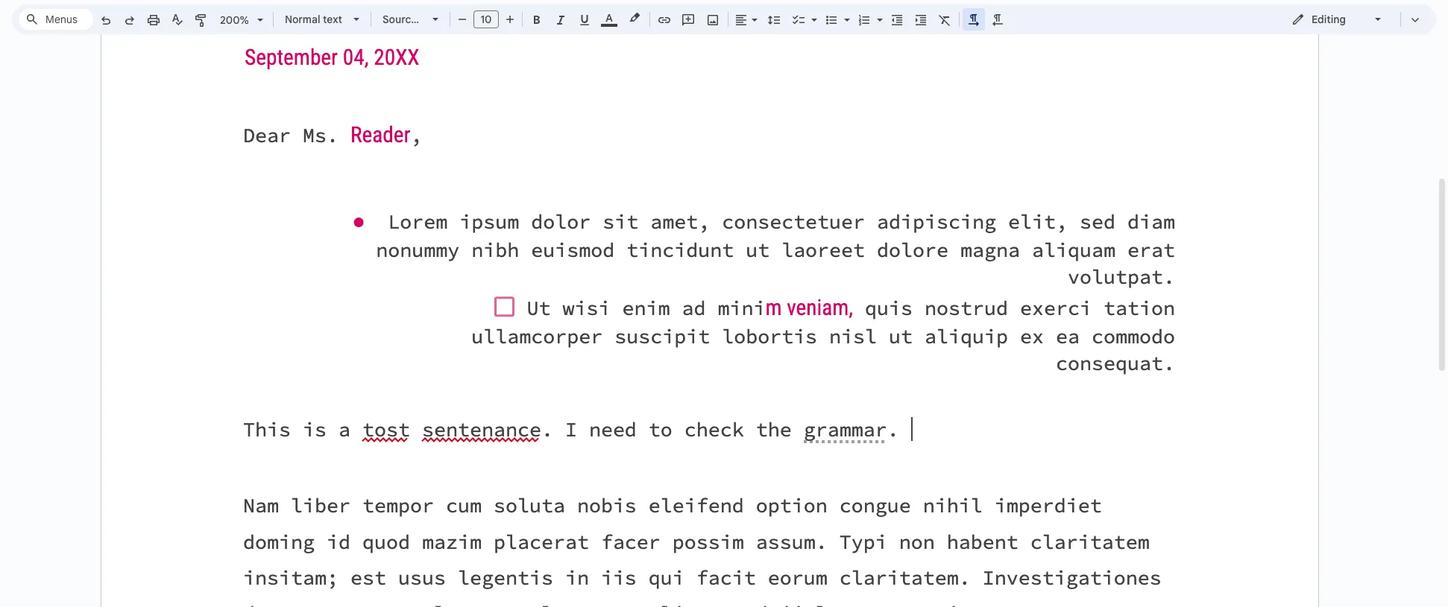 Task type: describe. For each thing, give the bounding box(es) containing it.
Font size field
[[474, 10, 505, 29]]

insert image image
[[704, 9, 722, 30]]

font list. source code pro selected. option
[[383, 9, 424, 30]]

normal
[[285, 13, 320, 26]]

text
[[323, 13, 342, 26]]

Menus field
[[19, 9, 93, 30]]

Font size text field
[[474, 10, 498, 28]]

editing
[[1312, 13, 1346, 26]]



Task type: vqa. For each thing, say whether or not it's contained in the screenshot.
Last modified by me
no



Task type: locate. For each thing, give the bounding box(es) containing it.
highlight color image
[[626, 9, 643, 27]]

main toolbar
[[92, 0, 1010, 379]]

numbered list menu image
[[873, 10, 883, 15]]

Zoom field
[[214, 9, 270, 31]]

application containing normal text
[[0, 0, 1448, 608]]

text color image
[[601, 9, 618, 27]]

Zoom text field
[[216, 10, 252, 31]]

normal text
[[285, 13, 342, 26]]

bulleted list menu image
[[841, 10, 850, 15]]

application
[[0, 0, 1448, 608]]

editing button
[[1281, 8, 1394, 31]]

styles list. normal text selected. option
[[285, 9, 345, 30]]

checklist menu image
[[808, 10, 817, 15]]

mode and view toolbar
[[1281, 4, 1427, 34]]

line & paragraph spacing image
[[766, 9, 783, 30]]



